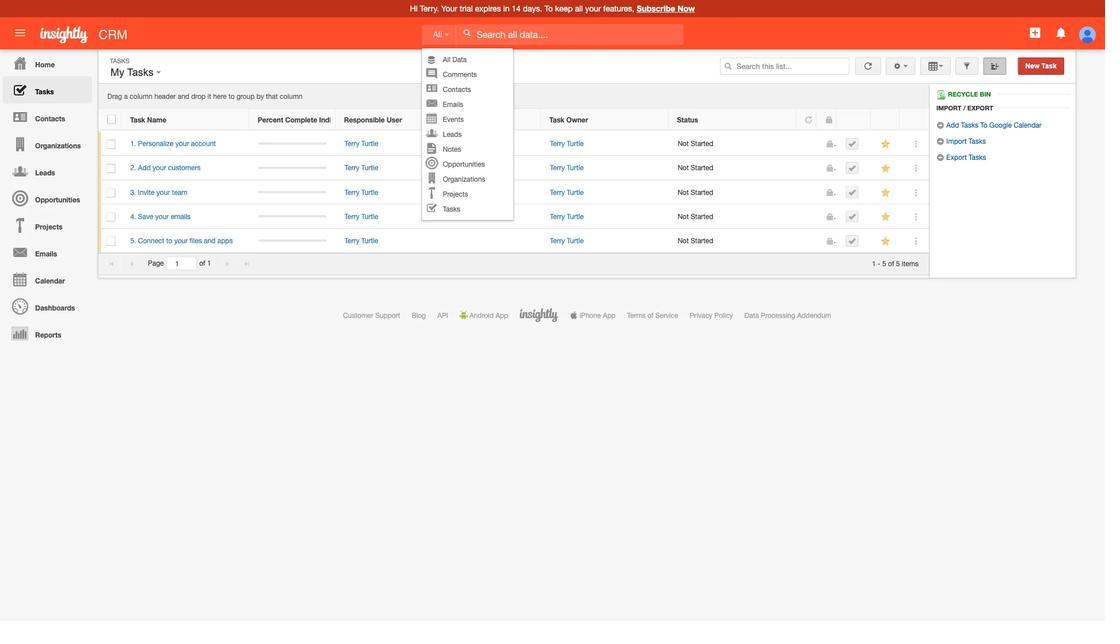 Task type: describe. For each thing, give the bounding box(es) containing it.
0 vertical spatial export
[[968, 104, 993, 112]]

android app link
[[460, 311, 508, 320]]

emails inside navigation
[[35, 250, 57, 258]]

my tasks button
[[108, 64, 164, 81]]

repeating task image
[[805, 116, 813, 124]]

not started for 2. add your customers
[[678, 164, 714, 172]]

it
[[208, 92, 211, 101]]

my
[[111, 66, 124, 78]]

started for 2. add your customers
[[691, 164, 714, 172]]

notifications image
[[1055, 26, 1068, 40]]

1 horizontal spatial organizations
[[443, 175, 485, 183]]

not for 1. personalize your account
[[678, 140, 689, 148]]

not started cell for 2. add your customers
[[669, 156, 797, 180]]

1 vertical spatial leads link
[[3, 158, 92, 185]]

1 horizontal spatial data
[[745, 311, 759, 320]]

row containing 3. invite your team
[[98, 180, 929, 205]]

features,
[[603, 4, 635, 13]]

keep
[[555, 4, 573, 13]]

import tasks link
[[937, 137, 986, 146]]

user
[[387, 116, 402, 124]]

contacts inside navigation
[[35, 115, 65, 123]]

drop
[[191, 92, 206, 101]]

iphone
[[580, 311, 601, 320]]

tasks inside the my tasks button
[[127, 66, 154, 78]]

1.
[[130, 140, 136, 148]]

apps
[[218, 237, 233, 245]]

1 horizontal spatial projects
[[443, 190, 468, 198]]

recycle bin link
[[937, 90, 997, 100]]

import tasks
[[945, 137, 986, 145]]

opportunities link inside navigation
[[3, 185, 92, 212]]

hi
[[410, 4, 418, 13]]

app for iphone app
[[603, 311, 616, 320]]

row containing 1. personalize your account
[[98, 132, 929, 156]]

circle arrow right image
[[937, 121, 945, 130]]

blog
[[412, 311, 426, 320]]

3. invite your team
[[130, 188, 187, 196]]

0 vertical spatial leads
[[443, 130, 462, 138]]

row containing 5. connect to your files and apps
[[98, 229, 929, 253]]

recycle
[[948, 91, 978, 98]]

a
[[124, 92, 128, 101]]

private task image for 1. personalize your account
[[826, 140, 834, 148]]

not for 4. save your emails
[[678, 212, 689, 221]]

reports
[[35, 331, 61, 339]]

save
[[138, 212, 153, 221]]

2 horizontal spatial of
[[888, 260, 894, 268]]

terms
[[627, 311, 646, 320]]

team
[[172, 188, 187, 196]]

complete
[[285, 116, 317, 124]]

connect
[[138, 237, 164, 245]]

your
[[441, 4, 458, 13]]

refresh list image
[[863, 62, 874, 70]]

0 vertical spatial organizations link
[[3, 131, 92, 158]]

0 vertical spatial to
[[229, 92, 235, 101]]

tasks inside navigation
[[35, 88, 54, 96]]

files
[[190, 237, 202, 245]]

tasks inside export tasks link
[[969, 153, 986, 161]]

2. add your customers
[[130, 164, 201, 172]]

started for 3. invite your team
[[691, 188, 714, 196]]

task inside new task link
[[1042, 62, 1057, 70]]

header
[[154, 92, 176, 101]]

customer support link
[[343, 311, 400, 320]]

notes
[[443, 145, 461, 153]]

your left 'files'
[[174, 237, 188, 245]]

import for import tasks
[[947, 137, 967, 145]]

Search all data.... text field
[[457, 24, 684, 45]]

1 press ctrl + space to group column header from the left
[[871, 109, 900, 130]]

0 horizontal spatial emails link
[[3, 239, 92, 266]]

0 horizontal spatial add
[[138, 164, 151, 172]]

expires
[[475, 4, 501, 13]]

show list view filters image
[[963, 62, 971, 70]]

iphone app
[[580, 311, 616, 320]]

export tasks
[[945, 153, 986, 161]]

row containing task name
[[98, 109, 929, 130]]

all for all
[[433, 30, 442, 39]]

to inside row
[[166, 237, 172, 245]]

in
[[503, 4, 510, 13]]

all data link
[[422, 52, 513, 67]]

1 vertical spatial export
[[947, 153, 967, 161]]

1 1 from the left
[[207, 259, 211, 268]]

organizations inside navigation
[[35, 142, 81, 150]]

3. invite your team link
[[130, 188, 193, 196]]

0 vertical spatial contacts
[[443, 85, 471, 93]]

reports link
[[3, 320, 92, 347]]

0 vertical spatial to
[[545, 4, 553, 13]]

by
[[257, 92, 264, 101]]

data processing addendum
[[745, 311, 831, 320]]

of 1
[[199, 259, 211, 268]]

14
[[512, 4, 521, 13]]

cog image
[[894, 62, 902, 70]]

started for 1. personalize your account
[[691, 140, 714, 148]]

android app
[[470, 311, 508, 320]]

1 - 5 of 5 items
[[872, 260, 919, 268]]

1 horizontal spatial opportunities link
[[422, 157, 513, 172]]

comments
[[443, 70, 477, 79]]

calendar inside navigation
[[35, 277, 65, 285]]

owner
[[567, 116, 588, 124]]

addendum
[[797, 311, 831, 320]]

service
[[656, 311, 678, 320]]

dashboards
[[35, 304, 75, 312]]

tasks inside the import tasks "link"
[[969, 137, 986, 145]]

customer
[[343, 311, 373, 320]]

terms of service
[[627, 311, 678, 320]]

1 horizontal spatial emails link
[[422, 97, 513, 112]]

2 column from the left
[[280, 92, 303, 101]]

crm
[[99, 27, 127, 42]]

4. save your emails link
[[130, 212, 196, 221]]

api link
[[437, 311, 448, 320]]

4. save your emails
[[130, 212, 191, 221]]

invite
[[138, 188, 155, 196]]

private task image for team
[[826, 189, 834, 197]]

policy
[[715, 311, 733, 320]]

percent
[[258, 116, 283, 124]]

following image for 3. invite your team
[[881, 187, 891, 198]]

drag a column header and drop it here to group by that column
[[107, 92, 303, 101]]

circle arrow left image
[[937, 154, 945, 162]]

customer support
[[343, 311, 400, 320]]

4.
[[130, 212, 136, 221]]

started for 4. save your emails
[[691, 212, 714, 221]]

not for 5. connect to your files and apps
[[678, 237, 689, 245]]

subscribe
[[637, 4, 675, 13]]

1 horizontal spatial projects link
[[422, 187, 513, 202]]

not started for 5. connect to your files and apps
[[678, 237, 714, 245]]

task owner
[[550, 116, 588, 124]]

processing
[[761, 311, 795, 320]]

1. personalize your account
[[130, 140, 216, 148]]

days.
[[523, 4, 542, 13]]

5. connect to your files and apps
[[130, 237, 233, 245]]

opportunities inside navigation
[[35, 196, 80, 204]]

search image
[[724, 62, 732, 70]]

not started for 4. save your emails
[[678, 212, 714, 221]]

3.
[[130, 188, 136, 196]]

responsible
[[344, 116, 385, 124]]

/
[[964, 104, 966, 112]]

comments link
[[422, 67, 513, 82]]

your for customers
[[153, 164, 166, 172]]

0 vertical spatial emails
[[443, 100, 463, 108]]

not for 2. add your customers
[[678, 164, 689, 172]]



Task type: locate. For each thing, give the bounding box(es) containing it.
1 vertical spatial projects link
[[3, 212, 92, 239]]

1 horizontal spatial to
[[229, 92, 235, 101]]

5 started from the top
[[691, 237, 714, 245]]

2 horizontal spatial task
[[1042, 62, 1057, 70]]

1 horizontal spatial leads
[[443, 130, 462, 138]]

mark this task complete image
[[848, 213, 856, 221]]

0 horizontal spatial data
[[452, 55, 467, 64]]

percent complete indicator responsible user
[[258, 116, 402, 124]]

0 horizontal spatial tasks link
[[3, 77, 92, 104]]

0 horizontal spatial opportunities link
[[3, 185, 92, 212]]

1 column from the left
[[130, 92, 153, 101]]

1 vertical spatial contacts link
[[3, 104, 92, 131]]

following image for 5. connect to your files and apps
[[881, 236, 891, 247]]

2 not from the top
[[678, 164, 689, 172]]

1 horizontal spatial calendar
[[1014, 121, 1042, 129]]

1 app from the left
[[496, 311, 508, 320]]

0 vertical spatial private task image
[[826, 140, 834, 148]]

1 row from the top
[[98, 109, 929, 130]]

6 row from the top
[[98, 229, 929, 253]]

personalize
[[138, 140, 174, 148]]

here
[[213, 92, 227, 101]]

1. personalize your account link
[[130, 140, 222, 148]]

mark this task complete image for 2. add your customers
[[848, 164, 856, 172]]

emails link up dashboards link at left
[[3, 239, 92, 266]]

add right circle arrow right image at top right
[[947, 121, 959, 129]]

2 1 from the left
[[872, 260, 876, 268]]

contacts down comments
[[443, 85, 471, 93]]

0 horizontal spatial leads link
[[3, 158, 92, 185]]

4 following image from the top
[[881, 212, 891, 223]]

import right circle arrow right icon
[[947, 137, 967, 145]]

all
[[575, 4, 583, 13]]

export right circle arrow left image
[[947, 153, 967, 161]]

0 horizontal spatial contacts
[[35, 115, 65, 123]]

to right connect
[[166, 237, 172, 245]]

1 vertical spatial emails
[[35, 250, 57, 258]]

dashboards link
[[3, 293, 92, 320]]

add tasks to google calendar
[[945, 121, 1042, 129]]

not started cell for 5. connect to your files and apps
[[669, 229, 797, 253]]

0 horizontal spatial contacts link
[[3, 104, 92, 131]]

1 mark this task complete image from the top
[[848, 140, 856, 148]]

status
[[677, 116, 698, 124]]

navigation
[[0, 50, 92, 347]]

of right 1 field in the top left of the page
[[199, 259, 205, 268]]

0 horizontal spatial task
[[130, 116, 145, 124]]

that
[[266, 92, 278, 101]]

1 horizontal spatial add
[[947, 121, 959, 129]]

recycle bin
[[948, 91, 991, 98]]

1 horizontal spatial 5
[[896, 260, 900, 268]]

0 horizontal spatial projects link
[[3, 212, 92, 239]]

0 horizontal spatial column
[[130, 92, 153, 101]]

1 horizontal spatial organizations link
[[422, 172, 513, 187]]

new
[[1026, 62, 1040, 70]]

privacy
[[690, 311, 713, 320]]

not started cell for 3. invite your team
[[669, 180, 797, 205]]

all down terry.
[[433, 30, 442, 39]]

0 vertical spatial emails link
[[422, 97, 513, 112]]

1 horizontal spatial all
[[443, 55, 451, 64]]

app right android
[[496, 311, 508, 320]]

data processing addendum link
[[745, 311, 831, 320]]

drag
[[107, 92, 122, 101]]

1 horizontal spatial app
[[603, 311, 616, 320]]

circle arrow right image
[[937, 138, 945, 146]]

0 horizontal spatial calendar
[[35, 277, 65, 285]]

-
[[878, 260, 881, 268]]

task
[[1042, 62, 1057, 70], [130, 116, 145, 124], [550, 116, 565, 124]]

group
[[237, 92, 255, 101]]

not for 3. invite your team
[[678, 188, 689, 196]]

0 horizontal spatial 5
[[883, 260, 886, 268]]

task for task owner
[[550, 116, 565, 124]]

0 vertical spatial import
[[937, 104, 962, 112]]

1 horizontal spatial 1
[[872, 260, 876, 268]]

my tasks
[[111, 66, 156, 78]]

1 horizontal spatial opportunities
[[443, 160, 485, 168]]

private task image
[[826, 140, 834, 148], [826, 237, 834, 245]]

0 horizontal spatial organizations link
[[3, 131, 92, 158]]

1 vertical spatial organizations link
[[422, 172, 513, 187]]

1 vertical spatial opportunities
[[35, 196, 80, 204]]

contacts link for topmost organizations link
[[3, 104, 92, 131]]

0 horizontal spatial to
[[166, 237, 172, 245]]

1 vertical spatial tasks link
[[422, 202, 513, 217]]

add
[[947, 121, 959, 129], [138, 164, 151, 172]]

terry turtle link
[[345, 140, 378, 148], [550, 140, 584, 148], [345, 164, 378, 172], [550, 164, 584, 172], [345, 188, 378, 196], [550, 188, 584, 196], [345, 212, 378, 221], [550, 212, 584, 221], [345, 237, 378, 245], [550, 237, 584, 245]]

following image
[[881, 139, 891, 150], [881, 163, 891, 174], [881, 187, 891, 198], [881, 212, 891, 223], [881, 236, 891, 247]]

1 vertical spatial to
[[981, 121, 988, 129]]

0 horizontal spatial organizations
[[35, 142, 81, 150]]

following image for 1. personalize your account
[[881, 139, 891, 150]]

not started cell for 4. save your emails
[[669, 205, 797, 229]]

mark this task complete image
[[848, 140, 856, 148], [848, 164, 856, 172], [848, 189, 856, 197], [848, 237, 856, 245]]

notes link
[[422, 142, 513, 157]]

3 not started cell from the top
[[669, 180, 797, 205]]

home
[[35, 60, 55, 69]]

row
[[98, 109, 929, 130], [98, 132, 929, 156], [98, 156, 929, 180], [98, 180, 929, 205], [98, 205, 929, 229], [98, 229, 929, 253]]

your right all
[[585, 4, 601, 13]]

customers
[[168, 164, 201, 172]]

None checkbox
[[107, 115, 116, 124], [107, 213, 115, 222], [107, 115, 116, 124], [107, 213, 115, 222]]

row containing 2. add your customers
[[98, 156, 929, 180]]

1 left -
[[872, 260, 876, 268]]

bin
[[980, 91, 991, 98]]

task left name
[[130, 116, 145, 124]]

1 horizontal spatial column
[[280, 92, 303, 101]]

data up comments
[[452, 55, 467, 64]]

emails up calendar link
[[35, 250, 57, 258]]

2. add your customers link
[[130, 164, 206, 172]]

tasks link inside navigation
[[3, 77, 92, 104]]

contacts link down comments
[[422, 82, 513, 97]]

events link
[[422, 112, 513, 127]]

new task link
[[1018, 58, 1064, 75]]

4 not started cell from the top
[[669, 205, 797, 229]]

4 started from the top
[[691, 212, 714, 221]]

to left google
[[981, 121, 988, 129]]

calendar right google
[[1014, 121, 1042, 129]]

1
[[207, 259, 211, 268], [872, 260, 876, 268]]

5 row from the top
[[98, 205, 929, 229]]

Search this list... text field
[[720, 58, 850, 75]]

0 horizontal spatial opportunities
[[35, 196, 80, 204]]

0 horizontal spatial leads
[[35, 169, 55, 177]]

1 horizontal spatial and
[[204, 237, 216, 245]]

private task image
[[825, 116, 833, 124], [826, 164, 834, 173], [826, 189, 834, 197], [826, 213, 834, 221]]

0 horizontal spatial export
[[947, 153, 967, 161]]

projects inside navigation
[[35, 223, 63, 231]]

0 vertical spatial all
[[433, 30, 442, 39]]

1 started from the top
[[691, 140, 714, 148]]

data left "processing"
[[745, 311, 759, 320]]

task right new
[[1042, 62, 1057, 70]]

leads inside navigation
[[35, 169, 55, 177]]

export down 'bin'
[[968, 104, 993, 112]]

not
[[678, 140, 689, 148], [678, 164, 689, 172], [678, 188, 689, 196], [678, 212, 689, 221], [678, 237, 689, 245]]

tasks inside add tasks to google calendar link
[[961, 121, 979, 129]]

mark this task complete image for 1. personalize your account
[[848, 140, 856, 148]]

1 horizontal spatial contacts
[[443, 85, 471, 93]]

navigation containing home
[[0, 50, 92, 347]]

not started cell for 1. personalize your account
[[669, 132, 797, 156]]

not started for 3. invite your team
[[678, 188, 714, 196]]

all link
[[422, 24, 457, 45]]

new task
[[1026, 62, 1057, 70]]

0 horizontal spatial to
[[545, 4, 553, 13]]

2 not started from the top
[[678, 164, 714, 172]]

hi terry. your trial expires in 14 days. to keep all your features, subscribe now
[[410, 4, 695, 13]]

0 vertical spatial data
[[452, 55, 467, 64]]

turtle
[[361, 140, 378, 148], [567, 140, 584, 148], [361, 164, 378, 172], [567, 164, 584, 172], [361, 188, 378, 196], [567, 188, 584, 196], [361, 212, 378, 221], [567, 212, 584, 221], [361, 237, 378, 245], [567, 237, 584, 245]]

account
[[191, 140, 216, 148]]

projects link down notes link
[[422, 187, 513, 202]]

your left team
[[156, 188, 170, 196]]

2 started from the top
[[691, 164, 714, 172]]

calendar up dashboards link at left
[[35, 277, 65, 285]]

not started cell
[[669, 132, 797, 156], [669, 156, 797, 180], [669, 180, 797, 205], [669, 205, 797, 229], [669, 229, 797, 253]]

task name
[[130, 116, 166, 124]]

emails
[[171, 212, 191, 221]]

0 vertical spatial opportunities link
[[422, 157, 513, 172]]

terry turtle
[[345, 140, 378, 148], [550, 140, 584, 148], [345, 164, 378, 172], [550, 164, 584, 172], [345, 188, 378, 196], [550, 188, 584, 196], [345, 212, 378, 221], [550, 212, 584, 221], [345, 237, 378, 245], [550, 237, 584, 245]]

leads link
[[422, 127, 513, 142], [3, 158, 92, 185]]

1 vertical spatial emails link
[[3, 239, 92, 266]]

and left drop
[[178, 92, 189, 101]]

private task image for customers
[[826, 164, 834, 173]]

task for task name
[[130, 116, 145, 124]]

1 field
[[167, 258, 196, 270]]

0 horizontal spatial and
[[178, 92, 189, 101]]

1 vertical spatial opportunities link
[[3, 185, 92, 212]]

1 horizontal spatial leads link
[[422, 127, 513, 142]]

column right a at top left
[[130, 92, 153, 101]]

mark this task complete image for 3. invite your team
[[848, 189, 856, 197]]

your for team
[[156, 188, 170, 196]]

4 mark this task complete image from the top
[[848, 237, 856, 245]]

1 private task image from the top
[[826, 140, 834, 148]]

started for 5. connect to your files and apps
[[691, 237, 714, 245]]

0 horizontal spatial all
[[433, 30, 442, 39]]

items
[[902, 260, 919, 268]]

0 horizontal spatial app
[[496, 311, 508, 320]]

0 horizontal spatial 1
[[207, 259, 211, 268]]

your for account
[[176, 140, 189, 148]]

all up comments
[[443, 55, 451, 64]]

4 row from the top
[[98, 180, 929, 205]]

calendar
[[1014, 121, 1042, 129], [35, 277, 65, 285]]

5 following image from the top
[[881, 236, 891, 247]]

and right 'files'
[[204, 237, 216, 245]]

your
[[585, 4, 601, 13], [176, 140, 189, 148], [153, 164, 166, 172], [156, 188, 170, 196], [155, 212, 169, 221], [174, 237, 188, 245]]

show sidebar image
[[991, 62, 999, 70]]

0 vertical spatial calendar
[[1014, 121, 1042, 129]]

1 vertical spatial to
[[166, 237, 172, 245]]

add tasks to google calendar link
[[937, 121, 1042, 130]]

3 mark this task complete image from the top
[[848, 189, 856, 197]]

privacy policy link
[[690, 311, 733, 320]]

indicator
[[319, 116, 349, 124]]

all
[[433, 30, 442, 39], [443, 55, 451, 64]]

projects link up calendar link
[[3, 212, 92, 239]]

following image for 2. add your customers
[[881, 163, 891, 174]]

1 vertical spatial contacts
[[35, 115, 65, 123]]

0 vertical spatial opportunities
[[443, 160, 485, 168]]

2 5 from the left
[[896, 260, 900, 268]]

3 not started from the top
[[678, 188, 714, 196]]

1 vertical spatial all
[[443, 55, 451, 64]]

1 vertical spatial leads
[[35, 169, 55, 177]]

4 not from the top
[[678, 212, 689, 221]]

2 row from the top
[[98, 132, 929, 156]]

emails link
[[422, 97, 513, 112], [3, 239, 92, 266]]

1 horizontal spatial tasks link
[[422, 202, 513, 217]]

app right "iphone"
[[603, 311, 616, 320]]

2 press ctrl + space to group column header from the left
[[900, 109, 929, 130]]

0 vertical spatial tasks link
[[3, 77, 92, 104]]

cell
[[249, 132, 336, 156], [463, 132, 541, 156], [797, 132, 817, 156], [837, 132, 872, 156], [249, 156, 336, 180], [463, 156, 541, 180], [797, 156, 817, 180], [837, 156, 872, 180], [249, 180, 336, 205], [463, 180, 541, 205], [797, 180, 817, 205], [837, 180, 872, 205], [249, 205, 336, 229], [463, 205, 541, 229], [797, 205, 817, 229], [837, 205, 872, 229], [249, 229, 336, 253], [463, 229, 541, 253], [797, 229, 817, 253], [837, 229, 872, 253]]

1 vertical spatial organizations
[[443, 175, 485, 183]]

1 horizontal spatial of
[[648, 311, 654, 320]]

your for emails
[[155, 212, 169, 221]]

row group containing 1. personalize your account
[[98, 132, 929, 253]]

1 not started cell from the top
[[669, 132, 797, 156]]

projects up calendar link
[[35, 223, 63, 231]]

1 vertical spatial and
[[204, 237, 216, 245]]

task left owner
[[550, 116, 565, 124]]

projects down notes
[[443, 190, 468, 198]]

1 5 from the left
[[883, 260, 886, 268]]

private task image for 5. connect to your files and apps
[[826, 237, 834, 245]]

5 not started cell from the top
[[669, 229, 797, 253]]

of
[[199, 259, 205, 268], [888, 260, 894, 268], [648, 311, 654, 320]]

3 started from the top
[[691, 188, 714, 196]]

3 row from the top
[[98, 156, 929, 180]]

android
[[470, 311, 494, 320]]

projects link
[[422, 187, 513, 202], [3, 212, 92, 239]]

calendar link
[[3, 266, 92, 293]]

1 horizontal spatial task
[[550, 116, 565, 124]]

5 left items
[[896, 260, 900, 268]]

5 right -
[[883, 260, 886, 268]]

1 following image from the top
[[881, 139, 891, 150]]

your up 3. invite your team
[[153, 164, 166, 172]]

1 horizontal spatial to
[[981, 121, 988, 129]]

blog link
[[412, 311, 426, 320]]

add right 2.
[[138, 164, 151, 172]]

emails link up events
[[422, 97, 513, 112]]

all for all data
[[443, 55, 451, 64]]

emails up events
[[443, 100, 463, 108]]

not started for 1. personalize your account
[[678, 140, 714, 148]]

1 vertical spatial data
[[745, 311, 759, 320]]

import left /
[[937, 104, 962, 112]]

2 app from the left
[[603, 311, 616, 320]]

3 not from the top
[[678, 188, 689, 196]]

private task image for emails
[[826, 213, 834, 221]]

events
[[443, 115, 464, 123]]

contacts link down 'home'
[[3, 104, 92, 131]]

column right that on the left of page
[[280, 92, 303, 101]]

2 following image from the top
[[881, 163, 891, 174]]

google
[[990, 121, 1012, 129]]

0 horizontal spatial projects
[[35, 223, 63, 231]]

1 vertical spatial calendar
[[35, 277, 65, 285]]

0 vertical spatial add
[[947, 121, 959, 129]]

your left 'account' in the left of the page
[[176, 140, 189, 148]]

api
[[437, 311, 448, 320]]

1 vertical spatial import
[[947, 137, 967, 145]]

data
[[452, 55, 467, 64], [745, 311, 759, 320]]

import for import / export
[[937, 104, 962, 112]]

import inside "link"
[[947, 137, 967, 145]]

0 vertical spatial organizations
[[35, 142, 81, 150]]

2 private task image from the top
[[826, 237, 834, 245]]

row containing 4. save your emails
[[98, 205, 929, 229]]

5. connect to your files and apps link
[[130, 237, 239, 245]]

press ctrl + space to group column header down cog icon
[[871, 109, 900, 130]]

mark this task complete image for 5. connect to your files and apps
[[848, 237, 856, 245]]

white image
[[463, 29, 471, 37]]

0 vertical spatial and
[[178, 92, 189, 101]]

press ctrl + space to group column header left circle arrow right image at top right
[[900, 109, 929, 130]]

1 horizontal spatial contacts link
[[422, 82, 513, 97]]

None checkbox
[[107, 140, 115, 149], [107, 164, 115, 173], [107, 188, 115, 198], [107, 237, 115, 246], [107, 140, 115, 149], [107, 164, 115, 173], [107, 188, 115, 198], [107, 237, 115, 246]]

0 vertical spatial projects
[[443, 190, 468, 198]]

home link
[[3, 50, 92, 77]]

to right here
[[229, 92, 235, 101]]

5 not from the top
[[678, 237, 689, 245]]

3 following image from the top
[[881, 187, 891, 198]]

now
[[678, 4, 695, 13]]

5.
[[130, 237, 136, 245]]

2 not started cell from the top
[[669, 156, 797, 180]]

5 not started from the top
[[678, 237, 714, 245]]

support
[[375, 311, 400, 320]]

app for android app
[[496, 311, 508, 320]]

2 mark this task complete image from the top
[[848, 164, 856, 172]]

contacts link for right the emails link
[[422, 82, 513, 97]]

contacts down 'home'
[[35, 115, 65, 123]]

of right the terms
[[648, 311, 654, 320]]

row group
[[98, 132, 929, 253]]

0 vertical spatial leads link
[[422, 127, 513, 142]]

to
[[229, 92, 235, 101], [166, 237, 172, 245]]

of right -
[[888, 260, 894, 268]]

press ctrl + space to group column header
[[871, 109, 900, 130], [900, 109, 929, 130]]

organizations
[[35, 142, 81, 150], [443, 175, 485, 183]]

1 horizontal spatial export
[[968, 104, 993, 112]]

0 horizontal spatial of
[[199, 259, 205, 268]]

1 not from the top
[[678, 140, 689, 148]]

subscribe now link
[[637, 4, 695, 13]]

1 not started from the top
[[678, 140, 714, 148]]

1 right 1 field in the top left of the page
[[207, 259, 211, 268]]

following image for 4. save your emails
[[881, 212, 891, 223]]

0 horizontal spatial emails
[[35, 250, 57, 258]]

tasks
[[110, 57, 130, 64], [127, 66, 154, 78], [35, 88, 54, 96], [961, 121, 979, 129], [969, 137, 986, 145], [969, 153, 986, 161], [443, 205, 460, 213]]

1 vertical spatial add
[[138, 164, 151, 172]]

1 horizontal spatial emails
[[443, 100, 463, 108]]

your right save on the left of the page
[[155, 212, 169, 221]]

1 vertical spatial private task image
[[826, 237, 834, 245]]

page
[[148, 259, 164, 268]]

to left keep
[[545, 4, 553, 13]]

1 vertical spatial projects
[[35, 223, 63, 231]]

4 not started from the top
[[678, 212, 714, 221]]



Task type: vqa. For each thing, say whether or not it's contained in the screenshot.
1. Personalize your account the 'Not'
yes



